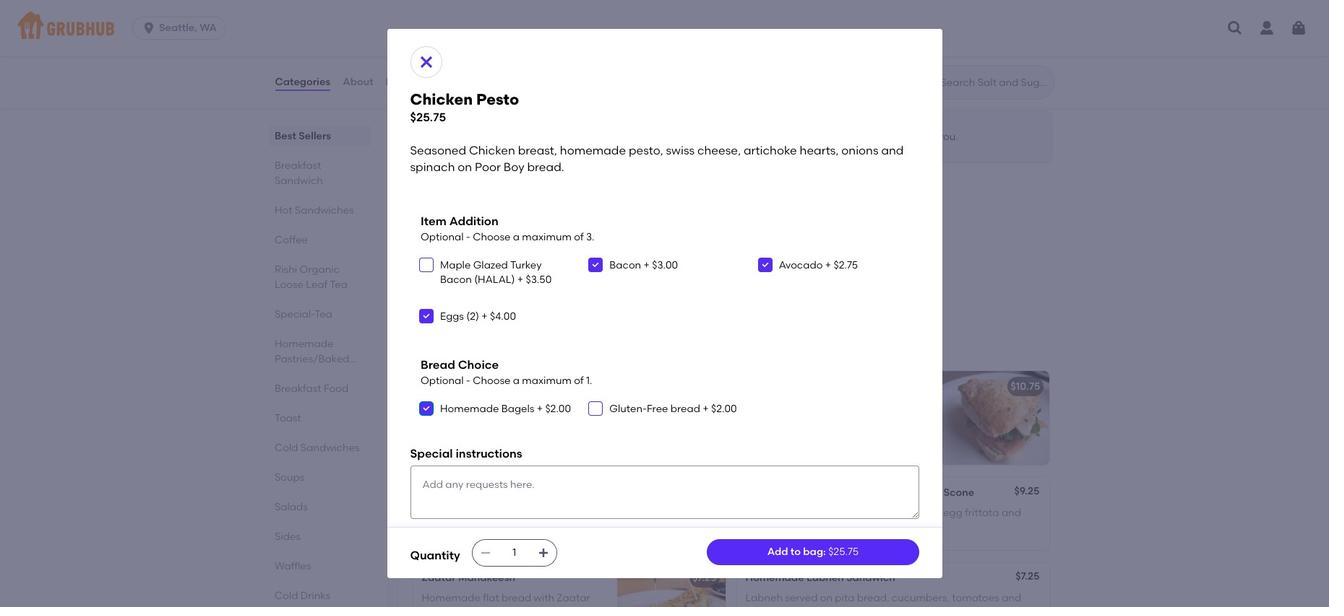 Task type: describe. For each thing, give the bounding box(es) containing it.
on inside labneh served on pita bread, cucumbers, tomatoes and fresh greens. a fresh and light sandwich. (does not com
[[820, 593, 833, 605]]

on inside offer valid on first orders of $15 or more.
[[478, 23, 490, 35]]

best
[[274, 130, 296, 142]]

greens.
[[772, 607, 808, 608]]

most
[[410, 209, 434, 222]]

$50
[[697, 38, 714, 50]]

details
[[445, 66, 479, 78]]

0 vertical spatial seasoned
[[410, 144, 466, 158]]

jam,
[[461, 522, 482, 534]]

homemade pastries/baked goods breakfast food
[[274, 338, 349, 395]]

light
[[868, 607, 890, 608]]

rishi
[[274, 264, 297, 276]]

sandwich.
[[892, 607, 942, 608]]

leaf
[[306, 279, 327, 291]]

1 horizontal spatial to
[[926, 131, 936, 143]]

zaatar inside homemade flat bread with zaatar (thyme), sesame and sumac seed
[[557, 593, 590, 605]]

1 vertical spatial seasoned
[[420, 266, 469, 278]]

maple
[[440, 259, 471, 272]]

manakeesh
[[458, 572, 515, 585]]

bag:
[[803, 547, 826, 559]]

homemade for homemade pastries/baked goods breakfast food
[[274, 338, 333, 351]]

choose for choice
[[473, 375, 511, 387]]

seattle, wa button
[[132, 17, 232, 40]]

item
[[421, 215, 447, 228]]

+ left "$3.50"
[[517, 274, 523, 286]]

choose this option at checkout and the store will bring your order out to you.
[[586, 131, 958, 143]]

egg for bacon and cheese on cheddar chive scone
[[622, 401, 641, 414]]

2 horizontal spatial cheddar
[[866, 487, 910, 499]]

egg for turkey and cheese on a cheddar chive scone
[[943, 508, 963, 520]]

sesame
[[465, 607, 503, 608]]

svg image inside main navigation 'navigation'
[[1227, 20, 1244, 37]]

wa
[[200, 22, 217, 34]]

add to bag: $25.75
[[767, 547, 859, 559]]

avocado + $2.75
[[779, 259, 858, 272]]

2 fresh from the left
[[820, 607, 844, 608]]

$25.75 inside chicken pesto $25.75
[[410, 110, 446, 124]]

bacon for and
[[422, 381, 454, 393]]

spinach.
[[506, 522, 548, 534]]

veggie
[[422, 487, 456, 499]]

bacon + $3.00
[[610, 259, 678, 272]]

a
[[810, 607, 818, 608]]

sandwiches for hot sandwiches
[[294, 205, 354, 217]]

gluten-
[[610, 404, 647, 416]]

organic
[[299, 264, 339, 276]]

bagels
[[501, 404, 534, 416]]

Input item quantity number field
[[499, 541, 530, 567]]

toast
[[274, 413, 301, 425]]

item addition optional - choose a maximum of 3.
[[421, 215, 595, 243]]

homemade scone, turkey, swiss cheese, egg frittata and aioli.
[[746, 508, 1021, 534]]

frittata,
[[608, 508, 645, 520]]

chicken pesto $25.75
[[410, 90, 519, 124]]

0 vertical spatial seasoned chicken breast, homemade pesto, swiss cheese, artichoke hearts, onions and spinach on poor boy bread.
[[410, 144, 907, 174]]

1 vertical spatial tea
[[314, 309, 332, 321]]

frittata for bacon and cheese on cheddar chive scone
[[643, 401, 678, 414]]

0 vertical spatial pesto,
[[629, 144, 663, 158]]

most ordered on grubhub
[[410, 209, 537, 222]]

reviews
[[386, 76, 426, 88]]

hot sandwiches
[[274, 205, 354, 217]]

and right tomatoes
[[1002, 593, 1022, 605]]

on up bacon,
[[518, 381, 531, 393]]

homemade for homemade flat bread with zaatar (thyme), sesame and sumac seed
[[422, 593, 481, 605]]

grubhub
[[493, 209, 537, 222]]

of inside item addition optional - choose a maximum of 3.
[[574, 231, 584, 243]]

1 vertical spatial boy
[[643, 281, 661, 293]]

pita
[[835, 593, 855, 605]]

flat
[[483, 593, 499, 605]]

a inside bread choice optional - choose a maximum of 1.
[[513, 375, 520, 387]]

addition
[[449, 215, 499, 228]]

homemade inside homemade scone, swiss cheese, egg frittata, homemade tomato jam, and spinach.
[[647, 508, 704, 520]]

0 horizontal spatial artichoke
[[420, 281, 467, 293]]

1 vertical spatial spinach
[[562, 281, 601, 293]]

1 vertical spatial breast,
[[514, 266, 548, 278]]

tomato
[[422, 522, 458, 534]]

eggs
[[440, 311, 464, 323]]

cucumbers,
[[892, 593, 950, 605]]

0 vertical spatial choose
[[586, 131, 624, 143]]

valid for qualifying
[[712, 23, 736, 35]]

1 horizontal spatial scone
[[611, 381, 641, 393]]

categories
[[275, 76, 330, 88]]

0 horizontal spatial scone
[[560, 487, 591, 499]]

homemade for homemade bagels + $2.00
[[440, 404, 499, 416]]

svg image for eggs (2)
[[422, 313, 431, 321]]

order
[[878, 131, 905, 143]]

bread choice optional - choose a maximum of 1.
[[421, 359, 592, 387]]

about
[[343, 76, 373, 88]]

Special instructions text field
[[410, 466, 919, 520]]

aioli. for homemade scone, bacon, swiss cheese, egg frittata and aioli.
[[422, 416, 445, 428]]

and down order
[[881, 144, 904, 158]]

cheese, inside homemade scone, bacon, swiss cheese, egg frittata and aioli.
[[582, 401, 619, 414]]

1 vertical spatial onions
[[505, 281, 538, 293]]

$10.75
[[1011, 381, 1041, 393]]

0 vertical spatial zaatar
[[422, 572, 456, 585]]

main navigation navigation
[[0, 0, 1329, 56]]

cheese for turkey,
[[802, 487, 840, 499]]

bacon inside maple glazed turkey bacon (halal)
[[440, 274, 472, 286]]

on down bacon + $3.00
[[603, 281, 616, 293]]

the
[[763, 131, 779, 143]]

1.
[[586, 375, 592, 387]]

a inside item addition optional - choose a maximum of 3.
[[513, 231, 520, 243]]

homemade labneh sandwich
[[746, 572, 895, 585]]

turkey,
[[841, 508, 874, 520]]

and left the on the right top of the page
[[741, 131, 761, 143]]

1 vertical spatial $25.75
[[829, 547, 859, 559]]

maple glazed turkey bacon (halal)
[[440, 259, 542, 286]]

avocado
[[779, 259, 823, 272]]

bread for flat
[[502, 593, 531, 605]]

0 vertical spatial onions
[[842, 144, 879, 158]]

with
[[534, 593, 554, 605]]

instructions
[[456, 448, 522, 461]]

1 vertical spatial homemade
[[551, 266, 608, 278]]

1 $2.00 from the left
[[545, 404, 571, 416]]

on up most ordered on grubhub
[[458, 160, 472, 174]]

store
[[782, 131, 806, 143]]

chicken pesto
[[420, 246, 491, 258]]

pesto for chicken pesto $25.75
[[476, 90, 519, 108]]

quantity
[[410, 549, 460, 563]]

bread
[[421, 359, 455, 373]]

0 vertical spatial sandwich
[[274, 175, 323, 187]]

1 vertical spatial seasoned chicken breast, homemade pesto, swiss cheese, artichoke hearts, onions and spinach on poor boy bread.
[[420, 266, 708, 293]]

optional for bread
[[421, 375, 464, 387]]

Search Salt and Sugar Cafe and Bakery search field
[[939, 76, 1050, 90]]

+ right free
[[703, 404, 709, 416]]

swiss inside homemade scone, bacon, swiss cheese, egg frittata and aioli.
[[554, 401, 579, 414]]

not
[[975, 607, 991, 608]]

and inside homemade scone, swiss cheese, egg frittata, homemade tomato jam, and spinach.
[[485, 522, 504, 534]]

rishi organic loose leaf tea
[[274, 264, 347, 291]]

orders for first
[[513, 23, 545, 35]]

0 vertical spatial poor
[[475, 160, 501, 174]]

scone,
[[483, 508, 516, 520]]

valid for first
[[452, 23, 475, 35]]

and inside homemade scone, bacon, swiss cheese, egg frittata and aioli.
[[680, 401, 700, 414]]

glazed
[[473, 259, 508, 272]]

reviews button
[[385, 56, 427, 108]]

breakfast sandwich
[[274, 160, 323, 187]]

1 horizontal spatial poor
[[618, 281, 641, 293]]

1 horizontal spatial chive
[[580, 381, 608, 393]]

(does
[[944, 607, 972, 608]]

offer for offer valid on first orders of $15 or more.
[[425, 23, 450, 35]]

out
[[907, 131, 923, 143]]

$2.75
[[834, 259, 858, 272]]

bacon,
[[517, 401, 552, 414]]

choose for addition
[[473, 231, 511, 243]]

breakfast inside the homemade pastries/baked goods breakfast food
[[274, 383, 321, 395]]

add
[[767, 547, 788, 559]]

0 vertical spatial spinach
[[410, 160, 455, 174]]

on up turkey,
[[842, 487, 855, 499]]

tomatoes
[[952, 593, 1000, 605]]

bacon for +
[[610, 259, 641, 272]]

cold drinks
[[274, 591, 330, 603]]

0 vertical spatial boy
[[504, 160, 525, 174]]

- for choice
[[466, 375, 470, 387]]

maximum for choice
[[522, 375, 572, 387]]

offer valid on qualifying orders of $50 or more.
[[685, 23, 835, 50]]

0 vertical spatial labneh
[[807, 572, 844, 585]]

egg inside homemade scone, swiss cheese, egg frittata, homemade tomato jam, and spinach.
[[586, 508, 605, 520]]

bring
[[826, 131, 852, 143]]

swiss inside homemade scone, swiss cheese, egg frittata, homemade tomato jam, and spinach.
[[519, 508, 543, 520]]

2 horizontal spatial scone
[[944, 487, 975, 499]]



Task type: locate. For each thing, give the bounding box(es) containing it.
svg image for maple glazed turkey bacon (halal)
[[422, 261, 431, 270]]

homemade flat bread with zaatar (thyme), sesame and sumac seed
[[422, 593, 590, 608]]

on right ordered
[[478, 209, 490, 222]]

tea inside rishi organic loose leaf tea
[[330, 279, 347, 291]]

scone left $9.25
[[944, 487, 975, 499]]

bacon and cheese on cheddar chive scone
[[422, 381, 641, 393]]

0 horizontal spatial zaatar
[[422, 572, 456, 585]]

offer inside offer valid on first orders of $15 or more.
[[425, 23, 450, 35]]

0 horizontal spatial $2.00
[[545, 404, 571, 416]]

labneh
[[807, 572, 844, 585], [746, 593, 783, 605]]

1 maximum from the top
[[522, 231, 572, 243]]

homemade inside the homemade pastries/baked goods breakfast food
[[274, 338, 333, 351]]

aioli. up add
[[746, 522, 768, 534]]

homemade for homemade scone, bacon, swiss cheese, egg frittata and aioli.
[[422, 401, 481, 414]]

bread for free
[[671, 404, 700, 416]]

1 vertical spatial -
[[466, 375, 470, 387]]

scone, for bacon,
[[483, 401, 515, 414]]

1 fresh from the left
[[746, 607, 770, 608]]

homemade inside homemade scone, bacon, swiss cheese, egg frittata and aioli.
[[422, 401, 481, 414]]

scone up homemade scone, swiss cheese, egg frittata, homemade tomato jam, and spinach.
[[560, 487, 591, 499]]

1 orders from the left
[[513, 23, 545, 35]]

zaatar manakeesh image
[[617, 563, 725, 608]]

orders inside offer valid on first orders of $15 or more.
[[513, 23, 545, 35]]

(2)
[[466, 311, 479, 323]]

1 horizontal spatial promo image
[[859, 17, 911, 69]]

1 horizontal spatial egg
[[622, 401, 641, 414]]

bread.
[[527, 160, 564, 174], [664, 281, 696, 293]]

pesto inside chicken pesto $25.75
[[476, 90, 519, 108]]

$9.25
[[1014, 486, 1040, 498]]

poor down bacon + $3.00
[[618, 281, 641, 293]]

pesto up glazed
[[463, 246, 491, 258]]

and left sumac
[[505, 607, 525, 608]]

pesto, left $3.00
[[610, 266, 640, 278]]

cheddar up homemade scone, bacon, swiss cheese, egg frittata and aioli. at the bottom of page
[[533, 381, 577, 393]]

loose
[[274, 279, 303, 291]]

sumac
[[527, 607, 561, 608]]

chive
[[580, 381, 608, 393], [529, 487, 558, 499], [913, 487, 941, 499]]

special instructions
[[410, 448, 522, 461]]

0 horizontal spatial bread.
[[527, 160, 564, 174]]

optional down bread on the left bottom
[[421, 375, 464, 387]]

orders for qualifying
[[804, 23, 835, 35]]

zaatar manakeesh
[[422, 572, 515, 585]]

soups
[[274, 472, 304, 484]]

more. up "see details"
[[437, 38, 465, 50]]

2 horizontal spatial chive
[[913, 487, 941, 499]]

2 breakfast from the top
[[274, 383, 321, 395]]

about button
[[342, 56, 374, 108]]

valid up $50
[[712, 23, 736, 35]]

1 horizontal spatial or
[[717, 38, 727, 50]]

- down choice
[[466, 375, 470, 387]]

- inside item addition optional - choose a maximum of 3.
[[466, 231, 470, 243]]

poor
[[475, 160, 501, 174], [618, 281, 641, 293]]

0 vertical spatial bread.
[[527, 160, 564, 174]]

0 horizontal spatial frittata
[[643, 401, 678, 414]]

egg inside homemade scone, turkey, swiss cheese, egg frittata and aioli.
[[943, 508, 963, 520]]

aioli. for homemade scone, turkey, swiss cheese, egg frittata and aioli.
[[746, 522, 768, 534]]

2 horizontal spatial egg
[[943, 508, 963, 520]]

more. for qualifying
[[729, 38, 758, 50]]

0 horizontal spatial orders
[[513, 23, 545, 35]]

svg image
[[1290, 20, 1308, 37], [142, 21, 156, 35], [422, 261, 431, 270], [592, 261, 600, 270], [422, 313, 431, 321], [480, 548, 491, 560]]

or right $50
[[717, 38, 727, 50]]

on inside the offer valid on qualifying orders of $50 or more.
[[738, 23, 751, 35]]

maximum inside item addition optional - choose a maximum of 3.
[[522, 231, 572, 243]]

swiss inside homemade scone, turkey, swiss cheese, egg frittata and aioli.
[[876, 508, 901, 520]]

1 vertical spatial sandwiches
[[300, 442, 359, 455]]

$4.00
[[490, 311, 516, 323]]

2 - from the top
[[466, 375, 470, 387]]

homemade down choice
[[440, 404, 499, 416]]

orders
[[513, 23, 545, 35], [804, 23, 835, 35]]

- for addition
[[466, 231, 470, 243]]

optional
[[421, 231, 464, 243], [421, 375, 464, 387]]

0 vertical spatial artichoke
[[744, 144, 797, 158]]

1 horizontal spatial $25.75
[[829, 547, 859, 559]]

breakfast down best sellers
[[274, 160, 321, 172]]

0 vertical spatial breakfast
[[274, 160, 321, 172]]

1 breakfast from the top
[[274, 160, 321, 172]]

more. inside the offer valid on qualifying orders of $50 or more.
[[729, 38, 758, 50]]

cold for cold sandwiches
[[274, 442, 298, 455]]

spinach
[[410, 160, 455, 174], [562, 281, 601, 293]]

homemade
[[274, 338, 333, 351], [422, 401, 481, 414], [440, 404, 499, 416], [422, 508, 481, 520], [746, 508, 804, 520], [746, 572, 804, 585], [422, 593, 481, 605]]

this
[[626, 131, 644, 143]]

optional inside bread choice optional - choose a maximum of 1.
[[421, 375, 464, 387]]

homemade bagels + $2.00
[[440, 404, 571, 416]]

orders inside the offer valid on qualifying orders of $50 or more.
[[804, 23, 835, 35]]

on right veggie
[[459, 487, 471, 499]]

+ left $3.00
[[644, 259, 650, 272]]

homemade up pastries/baked
[[274, 338, 333, 351]]

+ left $2.75
[[825, 259, 831, 272]]

homemade inside homemade scone, swiss cheese, egg frittata, homemade tomato jam, and spinach.
[[422, 508, 481, 520]]

1 vertical spatial to
[[791, 547, 801, 559]]

of left $50
[[685, 38, 695, 50]]

$15
[[559, 23, 574, 35]]

seattle, wa
[[159, 22, 217, 34]]

seasoned chicken breast, homemade pesto, swiss cheese, artichoke hearts, onions and spinach on poor boy bread. down the 3.
[[420, 266, 708, 293]]

a down grubhub
[[513, 231, 520, 243]]

1 horizontal spatial zaatar
[[557, 593, 590, 605]]

0 horizontal spatial bread
[[502, 593, 531, 605]]

choose down choice
[[473, 375, 511, 387]]

svg image inside seattle, wa "button"
[[142, 21, 156, 35]]

ordered
[[436, 209, 475, 222]]

labneh inside labneh served on pita bread, cucumbers, tomatoes and fresh greens. a fresh and light sandwich. (does not com
[[746, 593, 783, 605]]

will
[[809, 131, 824, 143]]

1 horizontal spatial turkey
[[746, 487, 778, 499]]

or inside the offer valid on qualifying orders of $50 or more.
[[717, 38, 727, 50]]

1 horizontal spatial bread.
[[664, 281, 696, 293]]

svg image
[[1227, 20, 1244, 37], [417, 53, 435, 71], [761, 261, 770, 270], [422, 405, 431, 414], [592, 405, 600, 414], [538, 548, 549, 560]]

chicken right "maple"
[[472, 266, 512, 278]]

spinach up most
[[410, 160, 455, 174]]

1 offer from the left
[[425, 23, 450, 35]]

scone, inside homemade scone, bacon, swiss cheese, egg frittata and aioli.
[[483, 401, 515, 414]]

1 vertical spatial choose
[[473, 231, 511, 243]]

scone, inside homemade scone, turkey, swiss cheese, egg frittata and aioli.
[[807, 508, 839, 520]]

choose left the this
[[586, 131, 624, 143]]

1 promo image from the left
[[598, 17, 651, 69]]

frittata inside homemade scone, bacon, swiss cheese, egg frittata and aioli.
[[643, 401, 678, 414]]

homemade scone, swiss cheese, egg frittata, homemade tomato jam, and spinach.
[[422, 508, 704, 534]]

and down choice
[[456, 381, 476, 393]]

cheese up homemade bagels + $2.00 at the left bottom
[[478, 381, 516, 393]]

choose inside item addition optional - choose a maximum of 3.
[[473, 231, 511, 243]]

2 or from the left
[[717, 38, 727, 50]]

and inside homemade scone, turkey, swiss cheese, egg frittata and aioli.
[[1002, 508, 1021, 520]]

orders right qualifying
[[804, 23, 835, 35]]

1 horizontal spatial hearts,
[[800, 144, 839, 158]]

1 vertical spatial cheese
[[802, 487, 840, 499]]

- inside bread choice optional - choose a maximum of 1.
[[466, 375, 470, 387]]

pesto,
[[629, 144, 663, 158], [610, 266, 640, 278]]

1 - from the top
[[466, 231, 470, 243]]

sandwiches for cold sandwiches
[[300, 442, 359, 455]]

labneh up greens.
[[746, 593, 783, 605]]

coffee
[[274, 234, 308, 246]]

$2.00 right free
[[711, 404, 737, 416]]

0 horizontal spatial to
[[791, 547, 801, 559]]

1 valid from the left
[[452, 23, 475, 35]]

hot
[[274, 205, 292, 217]]

1 horizontal spatial aioli.
[[746, 522, 768, 534]]

1 vertical spatial frittata
[[965, 508, 999, 520]]

first
[[493, 23, 511, 35]]

offer for offer valid on qualifying orders of $50 or more.
[[685, 23, 710, 35]]

0 vertical spatial homemade
[[560, 144, 626, 158]]

bread right free
[[671, 404, 700, 416]]

cold for cold drinks
[[274, 591, 298, 603]]

seattle,
[[159, 22, 197, 34]]

0 horizontal spatial scone,
[[483, 401, 515, 414]]

maximum for addition
[[522, 231, 572, 243]]

chicken inside chicken pesto $25.75
[[410, 90, 473, 108]]

of inside the offer valid on qualifying orders of $50 or more.
[[685, 38, 695, 50]]

scone, down bread choice optional - choose a maximum of 1.
[[483, 401, 515, 414]]

pesto for chicken pesto
[[463, 246, 491, 258]]

boy down bacon + $3.00
[[643, 281, 661, 293]]

1 horizontal spatial scone,
[[807, 508, 839, 520]]

0 horizontal spatial chive
[[529, 487, 558, 499]]

1 vertical spatial cold
[[274, 591, 298, 603]]

$25.75 down the reviews button at left top
[[410, 110, 446, 124]]

homemade for homemade scone, turkey, swiss cheese, egg frittata and aioli.
[[746, 508, 804, 520]]

seasoned chicken breast, homemade pesto, swiss cheese, artichoke hearts, onions and spinach on poor boy bread.
[[410, 144, 907, 174], [420, 266, 708, 293]]

free
[[647, 404, 668, 416]]

0 vertical spatial frittata
[[643, 401, 678, 414]]

2 vertical spatial homemade
[[647, 508, 704, 520]]

0 vertical spatial bacon
[[610, 259, 641, 272]]

2 valid from the left
[[712, 23, 736, 35]]

breakfast inside breakfast sandwich
[[274, 160, 321, 172]]

1 more. from the left
[[437, 38, 465, 50]]

1 horizontal spatial frittata
[[965, 508, 999, 520]]

aioli. inside homemade scone, turkey, swiss cheese, egg frittata and aioli.
[[746, 522, 768, 534]]

bread,
[[857, 593, 889, 605]]

0 vertical spatial hearts,
[[800, 144, 839, 158]]

valid left first
[[452, 23, 475, 35]]

optional for item
[[421, 231, 464, 243]]

and down scone, at the bottom of the page
[[485, 522, 504, 534]]

aioli. inside homemade scone, bacon, swiss cheese, egg frittata and aioli.
[[422, 416, 445, 428]]

seasoned down chicken pesto
[[420, 266, 469, 278]]

0 horizontal spatial or
[[425, 38, 435, 50]]

1 horizontal spatial orders
[[804, 23, 835, 35]]

2 maximum from the top
[[522, 375, 572, 387]]

seasoned down chicken pesto $25.75
[[410, 144, 466, 158]]

1 horizontal spatial offer
[[685, 23, 710, 35]]

svg image for seattle, wa
[[142, 21, 156, 35]]

more.
[[437, 38, 465, 50], [729, 38, 758, 50]]

bread. up grubhub
[[527, 160, 564, 174]]

homemade inside homemade flat bread with zaatar (thyme), sesame and sumac seed
[[422, 593, 481, 605]]

cheese, inside homemade scone, turkey, swiss cheese, egg frittata and aioli.
[[903, 508, 941, 520]]

promo image
[[598, 17, 651, 69], [859, 17, 911, 69]]

3.
[[586, 231, 595, 243]]

2 more. from the left
[[729, 38, 758, 50]]

spinach right "$3.50"
[[562, 281, 601, 293]]

2 orders from the left
[[804, 23, 835, 35]]

+ right (2) on the bottom left of the page
[[482, 311, 488, 323]]

of
[[547, 23, 557, 35], [685, 38, 695, 50], [574, 231, 584, 243], [574, 375, 584, 387]]

0 horizontal spatial more.
[[437, 38, 465, 50]]

optional down item
[[421, 231, 464, 243]]

boy
[[504, 160, 525, 174], [643, 281, 661, 293]]

+
[[644, 259, 650, 272], [825, 259, 831, 272], [517, 274, 523, 286], [482, 311, 488, 323], [537, 404, 543, 416], [703, 404, 709, 416]]

sandwich up bread,
[[846, 572, 895, 585]]

you.
[[938, 131, 958, 143]]

$2.00 down bacon and cheese on cheddar chive scone
[[545, 404, 571, 416]]

cheese
[[478, 381, 516, 393], [802, 487, 840, 499]]

drinks
[[300, 591, 330, 603]]

cheese for bacon,
[[478, 381, 516, 393]]

choose inside bread choice optional - choose a maximum of 1.
[[473, 375, 511, 387]]

offer up $50
[[685, 23, 710, 35]]

chicken up "maple"
[[420, 246, 461, 258]]

of left the 3.
[[574, 231, 584, 243]]

maximum down grubhub
[[522, 231, 572, 243]]

turkey up add
[[746, 487, 778, 499]]

maximum
[[522, 231, 572, 243], [522, 375, 572, 387]]

0 vertical spatial tea
[[330, 279, 347, 291]]

of left 1.
[[574, 375, 584, 387]]

+ right 'bagels'
[[537, 404, 543, 416]]

1 optional from the top
[[421, 231, 464, 243]]

on left pita
[[820, 593, 833, 605]]

homemade down add
[[746, 572, 804, 585]]

2 promo image from the left
[[859, 17, 911, 69]]

and up add
[[780, 487, 800, 499]]

checkout
[[693, 131, 739, 143]]

bacon left $3.00
[[610, 259, 641, 272]]

scone, for turkey,
[[807, 508, 839, 520]]

1 vertical spatial sandwich
[[846, 572, 895, 585]]

0 horizontal spatial cheddar
[[483, 487, 527, 499]]

hearts,
[[800, 144, 839, 158], [469, 281, 503, 293]]

0 horizontal spatial spinach
[[410, 160, 455, 174]]

valid inside the offer valid on qualifying orders of $50 or more.
[[712, 23, 736, 35]]

0 horizontal spatial onions
[[505, 281, 538, 293]]

0 vertical spatial scone,
[[483, 401, 515, 414]]

homemade up add
[[746, 508, 804, 520]]

bread. down $3.00
[[664, 281, 696, 293]]

food
[[323, 383, 348, 395]]

1 horizontal spatial cheese
[[802, 487, 840, 499]]

1 horizontal spatial boy
[[643, 281, 661, 293]]

sellers
[[298, 130, 331, 142]]

2 vertical spatial choose
[[473, 375, 511, 387]]

1 horizontal spatial onions
[[842, 144, 879, 158]]

1 horizontal spatial spinach
[[562, 281, 601, 293]]

pesto, down the this
[[629, 144, 663, 158]]

hearts, down glazed
[[469, 281, 503, 293]]

turkey inside maple glazed turkey bacon (halal)
[[510, 259, 542, 272]]

1 vertical spatial breakfast
[[274, 383, 321, 395]]

special-tea
[[274, 309, 332, 321]]

0 vertical spatial turkey
[[510, 259, 542, 272]]

sides
[[274, 531, 300, 544]]

0 horizontal spatial poor
[[475, 160, 501, 174]]

see details
[[425, 66, 479, 78]]

$3.00
[[652, 259, 678, 272]]

to right add
[[791, 547, 801, 559]]

bacon
[[610, 259, 641, 272], [440, 274, 472, 286], [422, 381, 454, 393]]

cheddar up scone, at the bottom of the page
[[483, 487, 527, 499]]

valid inside offer valid on first orders of $15 or more.
[[452, 23, 475, 35]]

see
[[425, 66, 443, 78]]

on left first
[[478, 23, 490, 35]]

or inside offer valid on first orders of $15 or more.
[[425, 38, 435, 50]]

chicken
[[410, 90, 473, 108], [469, 144, 515, 158], [420, 246, 461, 258], [472, 266, 512, 278]]

breast, up grubhub
[[518, 144, 557, 158]]

or for offer valid on qualifying orders of $50 or more.
[[717, 38, 727, 50]]

homemade inside homemade scone, turkey, swiss cheese, egg frittata and aioli.
[[746, 508, 804, 520]]

and down $9.25
[[1002, 508, 1021, 520]]

0 horizontal spatial aioli.
[[422, 416, 445, 428]]

0 horizontal spatial cheese
[[478, 381, 516, 393]]

0 horizontal spatial $25.75
[[410, 110, 446, 124]]

1 vertical spatial poor
[[618, 281, 641, 293]]

on
[[478, 23, 490, 35], [738, 23, 751, 35], [458, 160, 472, 174], [478, 209, 490, 222], [603, 281, 616, 293], [518, 381, 531, 393], [459, 487, 471, 499], [842, 487, 855, 499], [820, 593, 833, 605]]

1 cold from the top
[[274, 442, 298, 455]]

0 horizontal spatial boy
[[504, 160, 525, 174]]

onions up $4.00
[[505, 281, 538, 293]]

1 horizontal spatial $7.25
[[1016, 571, 1040, 583]]

tea right leaf
[[330, 279, 347, 291]]

more. inside offer valid on first orders of $15 or more.
[[437, 38, 465, 50]]

0 horizontal spatial labneh
[[746, 593, 783, 605]]

0 vertical spatial to
[[926, 131, 936, 143]]

1 vertical spatial pesto,
[[610, 266, 640, 278]]

1 vertical spatial optional
[[421, 375, 464, 387]]

0 vertical spatial bread
[[671, 404, 700, 416]]

0 vertical spatial sandwiches
[[294, 205, 354, 217]]

and right free
[[680, 401, 700, 414]]

more. for first
[[437, 38, 465, 50]]

homemade for homemade labneh sandwich
[[746, 572, 804, 585]]

chive up homemade scone, bacon, swiss cheese, egg frittata and aioli. at the bottom of page
[[580, 381, 608, 393]]

aioli. up special
[[422, 416, 445, 428]]

at
[[680, 131, 691, 143]]

homemade for homemade scone, swiss cheese, egg frittata, homemade tomato jam, and spinach.
[[422, 508, 481, 520]]

frittata inside homemade scone, turkey, swiss cheese, egg frittata and aioli.
[[965, 508, 999, 520]]

bacon down "maple"
[[440, 274, 472, 286]]

offer up see
[[425, 23, 450, 35]]

0 horizontal spatial hearts,
[[469, 281, 503, 293]]

sandwiches
[[294, 205, 354, 217], [300, 442, 359, 455]]

a up 'bagels'
[[513, 375, 520, 387]]

2 cold from the top
[[274, 591, 298, 603]]

(thyme),
[[422, 607, 463, 608]]

$2.00
[[545, 404, 571, 416], [711, 404, 737, 416]]

2 optional from the top
[[421, 375, 464, 387]]

chicken down chicken pesto $25.75
[[469, 144, 515, 158]]

0 vertical spatial aioli.
[[422, 416, 445, 428]]

2 vertical spatial bacon
[[422, 381, 454, 393]]

0 horizontal spatial valid
[[452, 23, 475, 35]]

seasoned
[[410, 144, 466, 158], [420, 266, 469, 278]]

on left qualifying
[[738, 23, 751, 35]]

svg image for bacon
[[592, 261, 600, 270]]

frittata for turkey and cheese on a cheddar chive scone
[[965, 508, 999, 520]]

0 horizontal spatial offer
[[425, 23, 450, 35]]

egg
[[622, 401, 641, 414], [586, 508, 605, 520], [943, 508, 963, 520]]

offer inside the offer valid on qualifying orders of $50 or more.
[[685, 23, 710, 35]]

option
[[646, 131, 678, 143]]

1 horizontal spatial more.
[[729, 38, 758, 50]]

to
[[926, 131, 936, 143], [791, 547, 801, 559]]

bread inside homemade flat bread with zaatar (thyme), sesame and sumac seed
[[502, 593, 531, 605]]

scone, left turkey,
[[807, 508, 839, 520]]

homemade down bread on the left bottom
[[422, 401, 481, 414]]

salmon lox on cheddar chive scone image
[[941, 371, 1049, 465]]

cheese, inside homemade scone, swiss cheese, egg frittata, homemade tomato jam, and spinach.
[[546, 508, 584, 520]]

cold sandwiches
[[274, 442, 359, 455]]

of inside bread choice optional - choose a maximum of 1.
[[574, 375, 584, 387]]

cheddar up homemade scone, turkey, swiss cheese, egg frittata and aioli.
[[866, 487, 910, 499]]

veggie on a cheddar chive scone
[[422, 487, 591, 499]]

goods
[[274, 369, 307, 381]]

of inside offer valid on first orders of $15 or more.
[[547, 23, 557, 35]]

cold down toast
[[274, 442, 298, 455]]

1 or from the left
[[425, 38, 435, 50]]

1 horizontal spatial cheddar
[[533, 381, 577, 393]]

0 horizontal spatial turkey
[[510, 259, 542, 272]]

poor up most ordered on grubhub
[[475, 160, 501, 174]]

a up jam,
[[474, 487, 480, 499]]

your
[[854, 131, 876, 143]]

breakfast
[[274, 160, 321, 172], [274, 383, 321, 395]]

sandwich up hot
[[274, 175, 323, 187]]

1 horizontal spatial valid
[[712, 23, 736, 35]]

a up turkey,
[[857, 487, 864, 499]]

2 offer from the left
[[685, 23, 710, 35]]

artichoke down the on the right top of the page
[[744, 144, 797, 158]]

0 horizontal spatial sandwich
[[274, 175, 323, 187]]

maximum up bacon,
[[522, 375, 572, 387]]

sandwiches up soups
[[300, 442, 359, 455]]

1 horizontal spatial artichoke
[[744, 144, 797, 158]]

optional inside item addition optional - choose a maximum of 3.
[[421, 231, 464, 243]]

and inside homemade flat bread with zaatar (thyme), sesame and sumac seed
[[505, 607, 525, 608]]

see details button
[[425, 60, 479, 86]]

1 vertical spatial turkey
[[746, 487, 778, 499]]

served
[[785, 593, 818, 605]]

1 vertical spatial hearts,
[[469, 281, 503, 293]]

0 vertical spatial breast,
[[518, 144, 557, 158]]

0 horizontal spatial promo image
[[598, 17, 651, 69]]

egg inside homemade scone, bacon, swiss cheese, egg frittata and aioli.
[[622, 401, 641, 414]]

pesto down details
[[476, 90, 519, 108]]

frittata
[[643, 401, 678, 414], [965, 508, 999, 520]]

labneh served on pita bread, cucumbers, tomatoes and fresh greens. a fresh and light sandwich. (does not com
[[746, 593, 1022, 608]]

hearts, down the will at the right top of page
[[800, 144, 839, 158]]

artichoke
[[744, 144, 797, 158], [420, 281, 467, 293]]

bread right the flat
[[502, 593, 531, 605]]

1 vertical spatial bread.
[[664, 281, 696, 293]]

0 horizontal spatial $7.25
[[693, 572, 717, 585]]

chicken down see
[[410, 90, 473, 108]]

2 $2.00 from the left
[[711, 404, 737, 416]]

fresh down pita
[[820, 607, 844, 608]]

and right (halal)
[[540, 281, 560, 293]]

and down pita
[[847, 607, 866, 608]]

maximum inside bread choice optional - choose a maximum of 1.
[[522, 375, 572, 387]]

0 horizontal spatial egg
[[586, 508, 605, 520]]

or for offer valid on first orders of $15 or more.
[[425, 38, 435, 50]]

artichoke down "maple"
[[420, 281, 467, 293]]

$3.50
[[526, 274, 552, 286]]

categories button
[[274, 56, 331, 108]]

of left the $15
[[547, 23, 557, 35]]

- down addition
[[466, 231, 470, 243]]



Task type: vqa. For each thing, say whether or not it's contained in the screenshot.
Cold corresponding to Cold Sandwiches
yes



